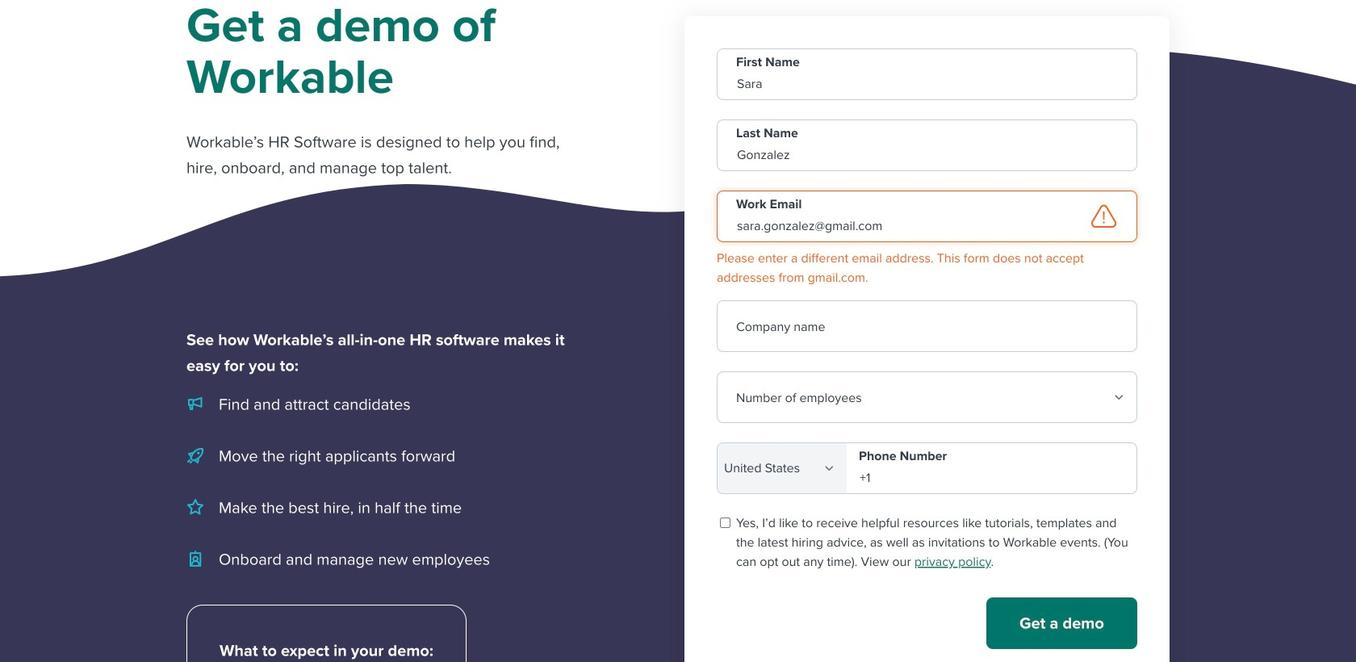 Task type: locate. For each thing, give the bounding box(es) containing it.
None telephone field
[[717, 443, 1138, 494]]

None submit
[[987, 598, 1138, 649]]

None checkbox
[[720, 518, 731, 528]]

None email field
[[717, 191, 1138, 242]]

get a demo of workable heading
[[187, 0, 589, 103]]

None text field
[[717, 48, 1138, 100], [717, 120, 1138, 171], [717, 300, 1138, 352], [717, 48, 1138, 100], [717, 120, 1138, 171], [717, 300, 1138, 352]]



